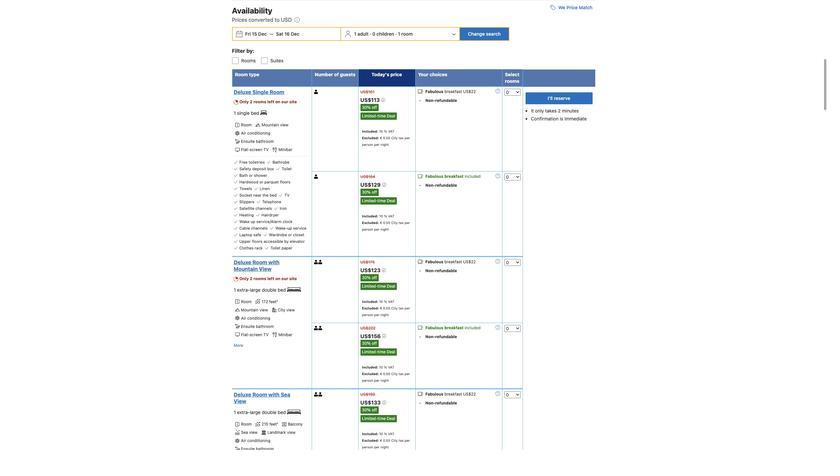 Task type: vqa. For each thing, say whether or not it's contained in the screenshot.
3rd Air from the bottom
yes



Task type: describe. For each thing, give the bounding box(es) containing it.
€ 0.55 city tax per person per night for us$123
[[362, 306, 410, 317]]

excluded: for us$133
[[362, 439, 379, 443]]

1 ensuite bathroom from the top
[[241, 139, 274, 144]]

€ for us$156
[[380, 372, 382, 376]]

€ for us$133
[[380, 439, 382, 443]]

person for us$113
[[362, 143, 373, 147]]

limited-time deal. you're getting a reduced rate because this property has a limited-time deal running. these deals only last up to 48 hours.. element for us$123
[[360, 283, 397, 290]]

non- for us$113
[[425, 98, 435, 103]]

1 left 'adult'
[[354, 31, 356, 37]]

box
[[267, 166, 274, 171]]

1 air conditioning from the top
[[241, 131, 270, 136]]

price
[[391, 72, 402, 77]]

10 for us$156
[[379, 366, 383, 370]]

breakfast for us$133
[[445, 392, 462, 397]]

we price match button
[[548, 2, 595, 14]]

2 flat- from the top
[[241, 332, 250, 337]]

sat 16 dec button
[[273, 28, 302, 40]]

room down 1 single bed
[[241, 123, 252, 127]]

0
[[372, 31, 375, 37]]

night for us$113
[[381, 143, 389, 147]]

us$156
[[360, 333, 382, 339]]

deposit
[[252, 166, 266, 171]]

channels for cable channels
[[251, 226, 268, 231]]

2 minibar from the top
[[279, 332, 292, 337]]

person for us$133
[[362, 445, 373, 449]]

bath or shower
[[239, 173, 267, 178]]

1 ensuite from the top
[[241, 139, 255, 144]]

sat
[[276, 31, 283, 37]]

% for us$156
[[384, 366, 387, 370]]

refundable for us$113
[[435, 98, 457, 103]]

availability
[[232, 6, 272, 15]]

2 · from the left
[[395, 31, 397, 37]]

single
[[253, 89, 268, 95]]

2 refundable from the top
[[435, 183, 457, 188]]

30% for us$156
[[362, 341, 371, 346]]

4 non-refundable from the top
[[425, 334, 457, 339]]

bed left bed "icon"
[[251, 110, 259, 116]]

30% off. you're getting a reduced rate because this property is offering a limited-time deal.. element for us$129
[[360, 189, 379, 196]]

limited-time deal for us$129
[[362, 198, 395, 203]]

to
[[275, 17, 280, 23]]

us$222
[[360, 326, 376, 331]]

1 flat- from the top
[[241, 147, 250, 152]]

our for deluxe room with mountain view
[[281, 276, 288, 281]]

4 fabulous from the top
[[425, 325, 443, 330]]

limited-time deal for us$133
[[362, 416, 395, 421]]

view for deluxe room with sea view
[[234, 399, 246, 405]]

immediate
[[565, 116, 587, 122]]

215 feet²
[[262, 422, 278, 427]]

i'll reserve button
[[526, 93, 593, 104]]

30% off. you're getting a reduced rate because this property is offering a limited-time deal.. element for us$123
[[360, 274, 379, 282]]

1 flat-screen tv from the top
[[241, 147, 269, 152]]

off for us$156
[[372, 341, 377, 346]]

site for deluxe single room
[[289, 100, 297, 104]]

children
[[377, 31, 394, 37]]

30% off. you're getting a reduced rate because this property is offering a limited-time deal.. element for us$156
[[360, 340, 379, 348]]

deluxe room with mountain view
[[234, 260, 280, 272]]

10 for us$129
[[379, 214, 383, 218]]

elevator
[[290, 239, 305, 244]]

room inside "link"
[[270, 89, 284, 95]]

is
[[560, 116, 563, 122]]

0 vertical spatial tv
[[263, 147, 269, 152]]

vat for us$129
[[388, 214, 394, 218]]

1 air from the top
[[241, 131, 246, 136]]

free
[[239, 160, 248, 165]]

safe
[[253, 232, 261, 237]]

we
[[558, 5, 565, 10]]

1 minibar from the top
[[279, 147, 292, 152]]

2 screen from the top
[[250, 332, 262, 337]]

satellite channels
[[239, 206, 272, 211]]

us$129
[[360, 182, 382, 188]]

us$175
[[360, 260, 375, 265]]

1 down the deluxe room with sea view
[[234, 410, 236, 416]]

it
[[531, 108, 534, 114]]

1 left room
[[398, 31, 400, 37]]

room up sea view
[[241, 422, 252, 427]]

sea inside the deluxe room with sea view
[[281, 392, 290, 398]]

fabulous breakfast us$22 for us$113
[[425, 89, 476, 94]]

2 vertical spatial tv
[[263, 332, 269, 337]]

deluxe for deluxe room with mountain view
[[234, 260, 251, 265]]

30% for us$113
[[362, 105, 371, 110]]

3 air from the top
[[241, 439, 246, 443]]

wake-up service
[[275, 226, 307, 231]]

% for us$133
[[384, 432, 387, 436]]

€ for us$129
[[380, 221, 382, 225]]

us$22 for us$113
[[463, 89, 476, 94]]

deluxe room with sea view link
[[234, 392, 308, 405]]

your choices
[[418, 72, 447, 77]]

2 breakfast from the top
[[445, 174, 464, 179]]

us$161
[[360, 90, 375, 95]]

us$22 for us$123
[[463, 260, 476, 264]]

2 flat-screen tv from the top
[[241, 332, 269, 337]]

non- for us$133
[[425, 401, 435, 406]]

service/alarm
[[256, 219, 282, 224]]

city for us$113
[[391, 136, 398, 140]]

deal for us$156
[[387, 350, 395, 355]]

2 non-refundable from the top
[[425, 183, 457, 188]]

hairdryer
[[262, 213, 279, 218]]

select
[[505, 72, 519, 77]]

landmark view
[[268, 430, 296, 435]]

city for us$133
[[391, 439, 398, 443]]

channels for satellite channels
[[255, 206, 272, 211]]

heating
[[239, 213, 254, 218]]

2 ensuite bathroom from the top
[[241, 324, 274, 329]]

paper
[[282, 246, 292, 251]]

2 1 extra-large double bed from the top
[[234, 410, 287, 416]]

cable channels
[[239, 226, 268, 231]]

excluded: for us$129
[[362, 221, 379, 225]]

limited-time deal. you're getting a reduced rate because this property has a limited-time deal running. these deals only last up to 48 hours.. element for us$133
[[360, 415, 397, 423]]

172 feet²
[[262, 299, 278, 304]]

room left type
[[235, 72, 248, 77]]

3 conditioning from the top
[[247, 439, 270, 443]]

laptop safe
[[239, 232, 261, 237]]

satellite
[[239, 206, 254, 211]]

room inside the deluxe room with sea view
[[253, 392, 267, 398]]

3 air conditioning from the top
[[241, 439, 270, 443]]

toilet for toilet
[[282, 166, 292, 171]]

fabulous for us$123
[[425, 260, 443, 264]]

closet
[[293, 232, 304, 237]]

1 extra- from the top
[[237, 287, 250, 293]]

1 more details on meals and payment options image from the top
[[495, 89, 500, 94]]

accessible
[[264, 239, 283, 244]]

room
[[401, 31, 413, 37]]

deal for us$113
[[387, 114, 395, 119]]

fri 15 dec — sat 16 dec
[[245, 31, 299, 37]]

takes
[[545, 108, 557, 114]]

included: for us$123
[[362, 300, 378, 304]]

4 more details on meals and payment options image from the top
[[495, 325, 500, 330]]

10 for us$113
[[379, 129, 383, 133]]

clothes rack
[[239, 246, 263, 251]]

2 extra- from the top
[[237, 410, 250, 416]]

included: for us$129
[[362, 214, 378, 218]]

us$113
[[360, 97, 381, 103]]

1 dec from the left
[[258, 31, 267, 37]]

bed image
[[260, 111, 267, 115]]

30% for us$133
[[362, 408, 371, 413]]

16
[[285, 31, 290, 37]]

2 air conditioning from the top
[[241, 316, 270, 321]]

change search
[[468, 31, 501, 37]]

2 dec from the left
[[291, 31, 299, 37]]

us$123
[[360, 267, 382, 273]]

night for us$156
[[381, 379, 389, 383]]

excluded: for us$156
[[362, 372, 379, 376]]

room inside deluxe room with mountain view
[[253, 260, 267, 265]]

included: 10 % vat for us$156
[[362, 366, 394, 370]]

2 fabulous from the top
[[425, 174, 443, 179]]

person for us$123
[[362, 313, 373, 317]]

linen
[[260, 186, 270, 191]]

wardrobe or closet
[[269, 232, 304, 237]]

limited-time deal for us$113
[[362, 114, 395, 119]]

number of guests
[[315, 72, 355, 77]]

view for deluxe room with mountain view
[[259, 266, 272, 272]]

deluxe room with mountain view link
[[234, 259, 308, 272]]

today's
[[372, 72, 389, 77]]

feet² for 215 feet²
[[269, 422, 278, 427]]

city for us$156
[[391, 372, 398, 376]]

time for us$129
[[378, 198, 386, 203]]

towels
[[239, 186, 252, 191]]

our for deluxe single room
[[281, 100, 288, 104]]

wardrobe
[[269, 232, 287, 237]]

0 vertical spatial mountain view
[[262, 123, 289, 127]]

adult
[[358, 31, 369, 37]]

1 bathroom from the top
[[256, 139, 274, 144]]

4 breakfast from the top
[[445, 325, 464, 330]]

2 non- from the top
[[425, 183, 435, 188]]

by:
[[246, 48, 254, 54]]

parquet
[[264, 180, 279, 185]]

2 for us$123
[[250, 276, 252, 281]]

night for us$133
[[381, 445, 389, 449]]

the
[[263, 193, 269, 198]]

tax for us$123
[[399, 306, 404, 310]]

deluxe for deluxe single room
[[234, 89, 251, 95]]

2 inside it only takes 2 minutes confirmation is immediate
[[558, 108, 561, 114]]

included: 10 % vat for us$123
[[362, 300, 394, 304]]

limited- for us$113
[[362, 114, 378, 119]]

1 adult · 0 children · 1 room button
[[342, 28, 459, 40]]

% for us$123
[[384, 300, 387, 304]]

telephone
[[262, 199, 281, 204]]

1 vertical spatial mountain view
[[241, 308, 268, 313]]

1 down deluxe room with mountain view
[[234, 287, 236, 293]]

rooms for us$113
[[253, 100, 266, 104]]

included: 10 % vat for us$129
[[362, 214, 394, 218]]

0 vertical spatial mountain
[[262, 123, 279, 127]]

2 conditioning from the top
[[247, 316, 270, 321]]

1 1 extra-large double bed from the top
[[234, 287, 287, 293]]

mountain inside deluxe room with mountain view
[[234, 266, 258, 272]]

4 • from the top
[[419, 334, 421, 339]]

minutes
[[562, 108, 579, 114]]

prices
[[232, 17, 247, 23]]

toiletries
[[249, 160, 265, 165]]

upper floors accessible by elevator
[[239, 239, 305, 244]]

deluxe room with sea view
[[234, 392, 290, 405]]

2 • from the top
[[419, 183, 421, 188]]

time for us$123
[[378, 284, 386, 289]]

i'll reserve
[[548, 96, 570, 101]]

deluxe single room link
[[234, 89, 308, 96]]

3 more details on meals and payment options image from the top
[[495, 259, 500, 264]]

time for us$113
[[378, 114, 386, 119]]

number
[[315, 72, 333, 77]]

2 bathroom from the top
[[256, 324, 274, 329]]

1 vertical spatial tv
[[284, 193, 290, 198]]

upper
[[239, 239, 251, 244]]

• for us$113
[[419, 98, 421, 103]]

more link
[[234, 342, 243, 349]]



Task type: locate. For each thing, give the bounding box(es) containing it.
€ 0.55 city tax per person per night for us$113
[[362, 136, 410, 147]]

on down deluxe single room "link"
[[275, 100, 280, 104]]

0 vertical spatial extra-
[[237, 287, 250, 293]]

4 time from the top
[[378, 350, 386, 355]]

us$22 for us$133
[[463, 392, 476, 397]]

balcony
[[288, 422, 303, 427]]

toilet for toilet paper
[[270, 246, 280, 251]]

1 vertical spatial fabulous breakfast included
[[425, 325, 481, 330]]

0 vertical spatial air
[[241, 131, 246, 136]]

4 refundable from the top
[[435, 334, 457, 339]]

left for room
[[267, 100, 274, 104]]

30% off down us$113
[[362, 105, 377, 110]]

up for wake-
[[287, 226, 292, 231]]

up down clock
[[287, 226, 292, 231]]

0 vertical spatial only 2 rooms left on our site
[[239, 100, 297, 104]]

1 extra-large double bed up '172'
[[234, 287, 287, 293]]

rooms inside the select rooms
[[505, 78, 519, 84]]

minibar down city view
[[279, 332, 292, 337]]

1 vertical spatial conditioning
[[247, 316, 270, 321]]

fabulous breakfast us$22 for us$123
[[425, 260, 476, 264]]

—
[[269, 31, 273, 37]]

0 vertical spatial 2
[[250, 100, 252, 104]]

only down deluxe room with mountain view
[[239, 276, 249, 281]]

0.55 for us$133
[[383, 439, 390, 443]]

0.55 for us$129
[[383, 221, 390, 225]]

mountain view down bed "icon"
[[262, 123, 289, 127]]

2 fabulous breakfast us$22 from the top
[[425, 260, 476, 264]]

3 10 from the top
[[379, 300, 383, 304]]

30% off down 'us$156'
[[362, 341, 377, 346]]

ensuite
[[241, 139, 255, 144], [241, 324, 255, 329]]

5 limited- from the top
[[362, 416, 378, 421]]

10 for us$133
[[379, 432, 383, 436]]

with inside the deluxe room with sea view
[[268, 392, 280, 398]]

0 vertical spatial rooms
[[505, 78, 519, 84]]

1 fabulous from the top
[[425, 89, 443, 94]]

30% off for us$156
[[362, 341, 377, 346]]

toilet down bathrobe
[[282, 166, 292, 171]]

view
[[259, 266, 272, 272], [234, 399, 246, 405]]

only 2 rooms left on our site down deluxe single room "link"
[[239, 100, 297, 104]]

off down us$123
[[372, 275, 377, 280]]

1 vertical spatial us$22
[[463, 260, 476, 264]]

2 vertical spatial fabulous breakfast us$22
[[425, 392, 476, 397]]

1 double from the top
[[262, 287, 276, 293]]

2 vertical spatial rooms
[[253, 276, 266, 281]]

0.55 for us$156
[[383, 372, 390, 376]]

double up "172 feet²"
[[262, 287, 276, 293]]

off down us$133
[[372, 408, 377, 413]]

4 included: from the top
[[362, 366, 378, 370]]

30% down us$113
[[362, 105, 371, 110]]

3 tax from the top
[[399, 306, 404, 310]]

0.55 for us$123
[[383, 306, 390, 310]]

0 vertical spatial flat-screen tv
[[241, 147, 269, 152]]

1 conditioning from the top
[[247, 131, 270, 136]]

included: up us$222
[[362, 300, 378, 304]]

1 vertical spatial floors
[[252, 239, 263, 244]]

1 vertical spatial feet²
[[269, 422, 278, 427]]

refundable
[[435, 98, 457, 103], [435, 183, 457, 188], [435, 268, 457, 273], [435, 334, 457, 339], [435, 401, 457, 406]]

2 vertical spatial conditioning
[[247, 439, 270, 443]]

€ 0.55 city tax per person per night for us$156
[[362, 372, 410, 383]]

5 limited-time deal from the top
[[362, 416, 395, 421]]

more details on meals and payment options image
[[495, 392, 500, 396]]

4 limited-time deal from the top
[[362, 350, 395, 355]]

flat- up 'more'
[[241, 332, 250, 337]]

2 vertical spatial us$22
[[463, 392, 476, 397]]

0 vertical spatial large
[[250, 287, 261, 293]]

1 time from the top
[[378, 114, 386, 119]]

2 ensuite from the top
[[241, 324, 255, 329]]

today's price
[[372, 72, 402, 77]]

limited-time deal down us$113
[[362, 114, 395, 119]]

deluxe
[[234, 89, 251, 95], [234, 260, 251, 265], [234, 392, 251, 398]]

0 vertical spatial left
[[267, 100, 274, 104]]

3 deluxe from the top
[[234, 392, 251, 398]]

flat-screen tv up toiletries
[[241, 147, 269, 152]]

limited-time deal. you're getting a reduced rate because this property has a limited-time deal running. these deals only last up to 48 hours.. element
[[360, 113, 397, 120], [360, 197, 397, 205], [360, 283, 397, 290], [360, 349, 397, 356], [360, 415, 397, 423]]

view up sea view
[[234, 399, 246, 405]]

2 tax from the top
[[399, 221, 404, 225]]

safety
[[239, 166, 251, 171]]

1 us$22 from the top
[[463, 89, 476, 94]]

conditioning down bed "icon"
[[247, 131, 270, 136]]

5 30% from the top
[[362, 408, 371, 413]]

flat-screen tv up 'more'
[[241, 332, 269, 337]]

bath
[[239, 173, 248, 178]]

30% down us$133
[[362, 408, 371, 413]]

type
[[249, 72, 259, 77]]

1 vertical spatial channels
[[251, 226, 268, 231]]

30% off for us$123
[[362, 275, 377, 280]]

1 vertical spatial only 2 rooms left on our site
[[239, 276, 297, 281]]

2 % from the top
[[384, 214, 387, 218]]

2 air from the top
[[241, 316, 246, 321]]

30% off. you're getting a reduced rate because this property is offering a limited-time deal.. element
[[360, 104, 379, 111], [360, 189, 379, 196], [360, 274, 379, 282], [360, 340, 379, 348], [360, 407, 379, 414]]

0 vertical spatial ensuite bathroom
[[241, 139, 274, 144]]

30% off down us$133
[[362, 408, 377, 413]]

usd
[[281, 17, 292, 23]]

prices converted to usd
[[232, 17, 292, 23]]

1 vertical spatial our
[[281, 276, 288, 281]]

non-
[[425, 98, 435, 103], [425, 183, 435, 188], [425, 268, 435, 273], [425, 334, 435, 339], [425, 401, 435, 406]]

30% down us$129
[[362, 190, 371, 195]]

off down us$129
[[372, 190, 377, 195]]

0 vertical spatial or
[[249, 173, 253, 178]]

4 limited- from the top
[[362, 350, 378, 355]]

bed up "172 feet²"
[[278, 287, 286, 293]]

limited-time deal down us$133
[[362, 416, 395, 421]]

socket
[[239, 193, 252, 198]]

1 included from the top
[[465, 174, 481, 179]]

5 person from the top
[[362, 445, 373, 449]]

0 vertical spatial fabulous breakfast included
[[425, 174, 481, 179]]

0 horizontal spatial up
[[251, 219, 255, 224]]

0 vertical spatial toilet
[[282, 166, 292, 171]]

2 off from the top
[[372, 190, 377, 195]]

5 € from the top
[[380, 439, 382, 443]]

2 horizontal spatial or
[[288, 232, 292, 237]]

landmark
[[268, 430, 286, 435]]

time down us$133
[[378, 416, 386, 421]]

mountain
[[262, 123, 279, 127], [234, 266, 258, 272], [241, 308, 258, 313]]

30% off down us$123
[[362, 275, 377, 280]]

room left '172'
[[241, 299, 252, 304]]

2 us$22 from the top
[[463, 260, 476, 264]]

person
[[362, 143, 373, 147], [362, 227, 373, 231], [362, 313, 373, 317], [362, 379, 373, 383], [362, 445, 373, 449]]

vat for us$123
[[388, 300, 394, 304]]

1 site from the top
[[289, 100, 297, 104]]

flat-screen tv
[[241, 147, 269, 152], [241, 332, 269, 337]]

rack
[[255, 246, 263, 251]]

left down deluxe single room "link"
[[267, 100, 274, 104]]

limited-time deal down us$129
[[362, 198, 395, 203]]

5 • from the top
[[419, 401, 421, 406]]

included: 10 % vat down us$133
[[362, 432, 394, 436]]

sea up balcony
[[281, 392, 290, 398]]

1 vertical spatial view
[[234, 399, 246, 405]]

3 refundable from the top
[[435, 268, 457, 273]]

suites
[[270, 58, 284, 64]]

4 off from the top
[[372, 341, 377, 346]]

1 large from the top
[[250, 287, 261, 293]]

1 horizontal spatial or
[[259, 180, 263, 185]]

flat-
[[241, 147, 250, 152], [241, 332, 250, 337]]

city
[[391, 136, 398, 140], [391, 221, 398, 225], [391, 306, 398, 310], [278, 308, 285, 313], [391, 372, 398, 376], [391, 439, 398, 443]]

0 horizontal spatial dec
[[258, 31, 267, 37]]

free toiletries
[[239, 160, 265, 165]]

deluxe inside "link"
[[234, 89, 251, 95]]

2 up 1 single bed
[[250, 100, 252, 104]]

2 our from the top
[[281, 276, 288, 281]]

bed up telephone
[[270, 193, 277, 198]]

only for deluxe room with mountain view
[[239, 276, 249, 281]]

0 vertical spatial feet²
[[269, 299, 278, 304]]

room
[[235, 72, 248, 77], [270, 89, 284, 95], [241, 123, 252, 127], [253, 260, 267, 265], [241, 299, 252, 304], [253, 392, 267, 398], [241, 422, 252, 427]]

only 2 rooms left on our site for single
[[239, 100, 297, 104]]

1 left single
[[234, 110, 236, 116]]

0 vertical spatial included
[[465, 174, 481, 179]]

2 30% from the top
[[362, 190, 371, 195]]

1 vertical spatial site
[[289, 276, 297, 281]]

1 vertical spatial 2
[[558, 108, 561, 114]]

0 horizontal spatial view
[[234, 399, 246, 405]]

group
[[227, 52, 595, 64]]

of
[[334, 72, 339, 77]]

our down deluxe single room "link"
[[281, 100, 288, 104]]

feet² right '172'
[[269, 299, 278, 304]]

0 vertical spatial deluxe
[[234, 89, 251, 95]]

1 vertical spatial air conditioning
[[241, 316, 270, 321]]

30% off for us$113
[[362, 105, 377, 110]]

limited- for us$129
[[362, 198, 378, 203]]

1 horizontal spatial dec
[[291, 31, 299, 37]]

1 with from the top
[[268, 260, 280, 265]]

0 vertical spatial with
[[268, 260, 280, 265]]

iron
[[280, 206, 287, 211]]

0 horizontal spatial floors
[[252, 239, 263, 244]]

5 breakfast from the top
[[445, 392, 462, 397]]

group containing rooms
[[227, 52, 595, 64]]

time down us$113
[[378, 114, 386, 119]]

fabulous for us$133
[[425, 392, 443, 397]]

30% off. you're getting a reduced rate because this property is offering a limited-time deal.. element for us$133
[[360, 407, 379, 414]]

1 vertical spatial air
[[241, 316, 246, 321]]

or for shower
[[249, 173, 253, 178]]

included: for us$113
[[362, 129, 378, 133]]

limited-time deal. you're getting a reduced rate because this property has a limited-time deal running. these deals only last up to 48 hours.. element down 'us$156'
[[360, 349, 397, 356]]

1 vertical spatial bathroom
[[256, 324, 274, 329]]

vat for us$133
[[388, 432, 394, 436]]

site down deluxe single room "link"
[[289, 100, 297, 104]]

1 extra-large double bed up 215
[[234, 410, 287, 416]]

2 with from the top
[[268, 392, 280, 398]]

vat for us$156
[[388, 366, 394, 370]]

search
[[486, 31, 501, 37]]

air
[[241, 131, 246, 136], [241, 316, 246, 321], [241, 439, 246, 443]]

2 10 from the top
[[379, 214, 383, 218]]

included: 10 % vat down us$113
[[362, 129, 394, 133]]

deal for us$123
[[387, 284, 395, 289]]

included: down us$129
[[362, 214, 378, 218]]

30% off for us$129
[[362, 190, 377, 195]]

1 vertical spatial rooms
[[253, 100, 266, 104]]

view
[[280, 123, 289, 127], [260, 308, 268, 313], [286, 308, 295, 313], [249, 430, 258, 435], [287, 430, 296, 435]]

non-refundable for us$113
[[425, 98, 457, 103]]

1 horizontal spatial sea
[[281, 392, 290, 398]]

1 vertical spatial only
[[239, 276, 249, 281]]

left
[[267, 100, 274, 104], [267, 276, 274, 281]]

1 0.55 from the top
[[383, 136, 390, 140]]

limited-time deal down us$123
[[362, 284, 395, 289]]

1 30% off from the top
[[362, 105, 377, 110]]

5 non- from the top
[[425, 401, 435, 406]]

included: 10 % vat up us$222
[[362, 300, 394, 304]]

clothes
[[239, 246, 254, 251]]

2 € from the top
[[380, 221, 382, 225]]

1 vertical spatial up
[[287, 226, 292, 231]]

% for us$113
[[384, 129, 387, 133]]

time down 'us$156'
[[378, 350, 386, 355]]

feet²
[[269, 299, 278, 304], [269, 422, 278, 427]]

4 30% from the top
[[362, 341, 371, 346]]

dec right 15
[[258, 31, 267, 37]]

5 limited-time deal. you're getting a reduced rate because this property has a limited-time deal running. these deals only last up to 48 hours.. element from the top
[[360, 415, 397, 423]]

1 extra-large double bed
[[234, 287, 287, 293], [234, 410, 287, 416]]

limited- down us$129
[[362, 198, 378, 203]]

1 horizontal spatial up
[[287, 226, 292, 231]]

30% down us$123
[[362, 275, 371, 280]]

off for us$129
[[372, 190, 377, 195]]

non- for us$123
[[425, 268, 435, 273]]

only 2 rooms left on our site down deluxe room with mountain view link
[[239, 276, 297, 281]]

by
[[284, 239, 289, 244]]

limited-
[[362, 114, 378, 119], [362, 198, 378, 203], [362, 284, 378, 289], [362, 350, 378, 355], [362, 416, 378, 421]]

0 vertical spatial only
[[239, 100, 249, 104]]

conditioning down '172'
[[247, 316, 270, 321]]

it only takes 2 minutes confirmation is immediate
[[531, 108, 587, 122]]

0 vertical spatial air conditioning
[[241, 131, 270, 136]]

0 vertical spatial ensuite
[[241, 139, 255, 144]]

0 vertical spatial us$22
[[463, 89, 476, 94]]

we price match
[[558, 5, 593, 10]]

%
[[384, 129, 387, 133], [384, 214, 387, 218], [384, 300, 387, 304], [384, 366, 387, 370], [384, 432, 387, 436]]

3 time from the top
[[378, 284, 386, 289]]

vat for us$113
[[388, 129, 394, 133]]

3 30% off from the top
[[362, 275, 377, 280]]

tax for us$133
[[399, 439, 404, 443]]

bathroom up toiletries
[[256, 139, 274, 144]]

limited-time deal. you're getting a reduced rate because this property has a limited-time deal running. these deals only last up to 48 hours.. element for us$156
[[360, 349, 397, 356]]

0 vertical spatial sea
[[281, 392, 290, 398]]

1 refundable from the top
[[435, 98, 457, 103]]

air down single
[[241, 131, 246, 136]]

1 vertical spatial extra-
[[237, 410, 250, 416]]

2 excluded: from the top
[[362, 221, 379, 225]]

1 vertical spatial on
[[275, 276, 280, 281]]

air down sea view
[[241, 439, 246, 443]]

with for deluxe room with mountain view
[[268, 260, 280, 265]]

1 vertical spatial 1 extra-large double bed
[[234, 410, 287, 416]]

slippers
[[239, 199, 254, 204]]

•
[[419, 98, 421, 103], [419, 183, 421, 188], [419, 268, 421, 273], [419, 334, 421, 339], [419, 401, 421, 406]]

ensuite bathroom up toiletries
[[241, 139, 274, 144]]

0 horizontal spatial sea
[[241, 430, 248, 435]]

extra- down deluxe room with mountain view
[[237, 287, 250, 293]]

time down us$123
[[378, 284, 386, 289]]

floors
[[280, 180, 290, 185], [252, 239, 263, 244]]

3 non- from the top
[[425, 268, 435, 273]]

city for us$123
[[391, 306, 398, 310]]

2 vertical spatial mountain
[[241, 308, 258, 313]]

bed
[[251, 110, 259, 116], [270, 193, 277, 198], [278, 287, 286, 293], [278, 410, 286, 416]]

1 vertical spatial mountain
[[234, 266, 258, 272]]

€
[[380, 136, 382, 140], [380, 221, 382, 225], [380, 306, 382, 310], [380, 372, 382, 376], [380, 439, 382, 443]]

with for deluxe room with sea view
[[268, 392, 280, 398]]

30% off down us$129
[[362, 190, 377, 195]]

30% off. you're getting a reduced rate because this property is offering a limited-time deal.. element down us$133
[[360, 407, 379, 414]]

limited-time deal. you're getting a reduced rate because this property has a limited-time deal running. these deals only last up to 48 hours.. element down us$133
[[360, 415, 397, 423]]

room right the single
[[270, 89, 284, 95]]

channels up hairdryer
[[255, 206, 272, 211]]

up up cable channels
[[251, 219, 255, 224]]

included: 10 % vat up us$190
[[362, 366, 394, 370]]

4 0.55 from the top
[[383, 372, 390, 376]]

1 limited-time deal from the top
[[362, 114, 395, 119]]

conditioning down sea view
[[247, 439, 270, 443]]

off for us$113
[[372, 105, 377, 110]]

included: for us$156
[[362, 366, 378, 370]]

city view
[[278, 308, 295, 313]]

night for us$129
[[381, 227, 389, 231]]

occupancy image
[[314, 90, 318, 94], [314, 175, 318, 179], [314, 260, 318, 264], [318, 260, 323, 264]]

socket near the bed
[[239, 193, 277, 198]]

0 vertical spatial screen
[[250, 147, 262, 152]]

3 • from the top
[[419, 268, 421, 273]]

1 30% from the top
[[362, 105, 371, 110]]

deal for us$129
[[387, 198, 395, 203]]

0 vertical spatial double
[[262, 287, 276, 293]]

person for us$129
[[362, 227, 373, 231]]

5 fabulous from the top
[[425, 392, 443, 397]]

5 excluded: from the top
[[362, 439, 379, 443]]

more details on meals and payment options image
[[495, 89, 500, 94], [495, 174, 500, 178], [495, 259, 500, 264], [495, 325, 500, 330]]

deluxe inside the deluxe room with sea view
[[234, 392, 251, 398]]

1 vertical spatial screen
[[250, 332, 262, 337]]

0 vertical spatial channels
[[255, 206, 272, 211]]

double up 215 feet²
[[262, 410, 276, 416]]

included: 10 % vat for us$113
[[362, 129, 394, 133]]

fri
[[245, 31, 251, 37]]

match
[[579, 5, 593, 10]]

on for deluxe single room
[[275, 100, 280, 104]]

excluded: for us$123
[[362, 306, 379, 310]]

30% down 'us$156'
[[362, 341, 371, 346]]

select rooms
[[505, 72, 519, 84]]

deluxe inside deluxe room with mountain view
[[234, 260, 251, 265]]

up
[[251, 219, 255, 224], [287, 226, 292, 231]]

limited- for us$123
[[362, 284, 378, 289]]

air up 'more'
[[241, 316, 246, 321]]

ensuite up 'more'
[[241, 324, 255, 329]]

on down deluxe room with mountain view link
[[275, 276, 280, 281]]

€ for us$113
[[380, 136, 382, 140]]

5 off from the top
[[372, 408, 377, 413]]

rooms down the single
[[253, 100, 266, 104]]

1 € from the top
[[380, 136, 382, 140]]

1 vertical spatial ensuite bathroom
[[241, 324, 274, 329]]

view inside the deluxe room with sea view
[[234, 399, 246, 405]]

included: up us$190
[[362, 366, 378, 370]]

off down 'us$156'
[[372, 341, 377, 346]]

2 more details on meals and payment options image from the top
[[495, 174, 500, 178]]

3 limited-time deal from the top
[[362, 284, 395, 289]]

• for us$133
[[419, 401, 421, 406]]

view inside deluxe room with mountain view
[[259, 266, 272, 272]]

our
[[281, 100, 288, 104], [281, 276, 288, 281]]

limited-time deal. you're getting a reduced rate because this property has a limited-time deal running. these deals only last up to 48 hours.. element down us$129
[[360, 197, 397, 205]]

only
[[239, 100, 249, 104], [239, 276, 249, 281]]

rooms
[[241, 58, 256, 64]]

sea view
[[241, 430, 258, 435]]

limited-time deal down 'us$156'
[[362, 350, 395, 355]]

0 horizontal spatial or
[[249, 173, 253, 178]]

room down rack
[[253, 260, 267, 265]]

2 vertical spatial 2
[[250, 276, 252, 281]]

2 € 0.55 city tax per person per night from the top
[[362, 221, 410, 231]]

2 double from the top
[[262, 410, 276, 416]]

% for us$129
[[384, 214, 387, 218]]

4 tax from the top
[[399, 372, 404, 376]]

limited- for us$133
[[362, 416, 378, 421]]

air conditioning down bed "icon"
[[241, 131, 270, 136]]

3 breakfast from the top
[[445, 260, 462, 264]]

or down shower on the top left of the page
[[259, 180, 263, 185]]

1 off from the top
[[372, 105, 377, 110]]

€ for us$123
[[380, 306, 382, 310]]

5 % from the top
[[384, 432, 387, 436]]

0 vertical spatial up
[[251, 219, 255, 224]]

0 vertical spatial fabulous breakfast us$22
[[425, 89, 476, 94]]

only for deluxe single room
[[239, 100, 249, 104]]

1 vertical spatial double
[[262, 410, 276, 416]]

included: down us$133
[[362, 432, 378, 436]]

clock
[[283, 219, 293, 224]]

bathrobe
[[273, 160, 289, 165]]

large
[[250, 287, 261, 293], [250, 410, 261, 416]]

tax for us$129
[[399, 221, 404, 225]]

5 non-refundable from the top
[[425, 401, 457, 406]]

2 large from the top
[[250, 410, 261, 416]]

0 vertical spatial conditioning
[[247, 131, 270, 136]]

deal for us$133
[[387, 416, 395, 421]]

4 non- from the top
[[425, 334, 435, 339]]

sea left landmark
[[241, 430, 248, 435]]

large down deluxe room with mountain view
[[250, 287, 261, 293]]

0 vertical spatial bathroom
[[256, 139, 274, 144]]

1 · from the left
[[370, 31, 371, 37]]

1 limited- from the top
[[362, 114, 378, 119]]

10 for us$123
[[379, 300, 383, 304]]

1 fabulous breakfast included from the top
[[425, 174, 481, 179]]

night for us$123
[[381, 313, 389, 317]]

1 breakfast from the top
[[445, 89, 462, 94]]

2 included from the top
[[465, 325, 481, 330]]

with inside deluxe room with mountain view
[[268, 260, 280, 265]]

5 included: 10 % vat from the top
[[362, 432, 394, 436]]

1 vertical spatial deluxe
[[234, 260, 251, 265]]

0 horizontal spatial toilet
[[270, 246, 280, 251]]

2 person from the top
[[362, 227, 373, 231]]

breakfast for us$123
[[445, 260, 462, 264]]

limited-time deal. you're getting a reduced rate because this property has a limited-time deal running. these deals only last up to 48 hours.. element for us$129
[[360, 197, 397, 205]]

bathroom
[[256, 139, 274, 144], [256, 324, 274, 329]]

us$184
[[360, 174, 375, 179]]

1 vertical spatial toilet
[[270, 246, 280, 251]]

time for us$156
[[378, 350, 386, 355]]

limited- down us$133
[[362, 416, 378, 421]]

0 horizontal spatial ·
[[370, 31, 371, 37]]

air conditioning down '172'
[[241, 316, 270, 321]]

€ 0.55 city tax per person per night
[[362, 136, 410, 147], [362, 221, 410, 231], [362, 306, 410, 317], [362, 372, 410, 383], [362, 439, 410, 449]]

1 vertical spatial sea
[[241, 430, 248, 435]]

3 vat from the top
[[388, 300, 394, 304]]

2 feet² from the top
[[269, 422, 278, 427]]

only 2 rooms left on our site
[[239, 100, 297, 104], [239, 276, 297, 281]]

wake
[[239, 219, 249, 224]]

0 vertical spatial minibar
[[279, 147, 292, 152]]

2 vertical spatial or
[[288, 232, 292, 237]]

0 vertical spatial view
[[259, 266, 272, 272]]

occupancy image
[[314, 326, 318, 330], [318, 326, 323, 330], [314, 393, 318, 397], [318, 393, 323, 397]]

5 30% off from the top
[[362, 408, 377, 413]]

or for closet
[[288, 232, 292, 237]]

us$133
[[360, 400, 382, 406]]

2 vertical spatial air
[[241, 439, 246, 443]]

guests
[[340, 72, 355, 77]]

1 vertical spatial included
[[465, 325, 481, 330]]

only 2 rooms left on our site for room
[[239, 276, 297, 281]]

limited- down us$123
[[362, 284, 378, 289]]

15
[[252, 31, 257, 37]]

30% off for us$133
[[362, 408, 377, 413]]

ensuite bathroom down '172'
[[241, 324, 274, 329]]

sea
[[281, 392, 290, 398], [241, 430, 248, 435]]

1 horizontal spatial floors
[[280, 180, 290, 185]]

fri 15 dec button
[[243, 28, 269, 40]]

limited-time deal
[[362, 114, 395, 119], [362, 198, 395, 203], [362, 284, 395, 289], [362, 350, 395, 355], [362, 416, 395, 421]]

0 vertical spatial flat-
[[241, 147, 250, 152]]

ensuite bathroom
[[241, 139, 274, 144], [241, 324, 274, 329]]

fabulous breakfast included for us$129
[[425, 174, 481, 179]]

1 vertical spatial or
[[259, 180, 263, 185]]

0 vertical spatial floors
[[280, 180, 290, 185]]

1 vertical spatial flat-screen tv
[[241, 332, 269, 337]]

room up 215
[[253, 392, 267, 398]]

rooms
[[505, 78, 519, 84], [253, 100, 266, 104], [253, 276, 266, 281]]

1 vertical spatial fabulous breakfast us$22
[[425, 260, 476, 264]]

2 left from the top
[[267, 276, 274, 281]]

night
[[381, 143, 389, 147], [381, 227, 389, 231], [381, 313, 389, 317], [381, 379, 389, 383], [381, 445, 389, 449]]

0 vertical spatial on
[[275, 100, 280, 104]]

included: for us$133
[[362, 432, 378, 436]]

2 for us$113
[[250, 100, 252, 104]]

1 vertical spatial large
[[250, 410, 261, 416]]

1 vertical spatial flat-
[[241, 332, 250, 337]]

1 single bed
[[234, 110, 260, 116]]

2 fabulous breakfast included from the top
[[425, 325, 481, 330]]

on
[[275, 100, 280, 104], [275, 276, 280, 281]]

1 horizontal spatial view
[[259, 266, 272, 272]]

1 only 2 rooms left on our site from the top
[[239, 100, 297, 104]]

toilet paper
[[270, 246, 292, 251]]

up for wake
[[251, 219, 255, 224]]

1 vertical spatial with
[[268, 392, 280, 398]]

30% off. you're getting a reduced rate because this property is offering a limited-time deal.. element down us$123
[[360, 274, 379, 282]]

2 on from the top
[[275, 276, 280, 281]]

floors right parquet
[[280, 180, 290, 185]]

0 vertical spatial 1 extra-large double bed
[[234, 287, 287, 293]]

1 included: 10 % vat from the top
[[362, 129, 394, 133]]

1 • from the top
[[419, 98, 421, 103]]

1 feet² from the top
[[269, 299, 278, 304]]

3 included: 10 % vat from the top
[[362, 300, 394, 304]]

bed up 215 feet²
[[278, 410, 286, 416]]

tv
[[263, 147, 269, 152], [284, 193, 290, 198], [263, 332, 269, 337]]

2 limited- from the top
[[362, 198, 378, 203]]

0 vertical spatial site
[[289, 100, 297, 104]]

1 screen from the top
[[250, 147, 262, 152]]

2 vertical spatial deluxe
[[234, 392, 251, 398]]

5 30% off. you're getting a reduced rate because this property is offering a limited-time deal.. element from the top
[[360, 407, 379, 414]]

room type
[[235, 72, 259, 77]]

fabulous breakfast included
[[425, 174, 481, 179], [425, 325, 481, 330]]

limited-time deal. you're getting a reduced rate because this property has a limited-time deal running. these deals only last up to 48 hours.. element down us$123
[[360, 283, 397, 290]]

included for us$156
[[465, 325, 481, 330]]

included: 10 % vat down us$129
[[362, 214, 394, 218]]

2 vertical spatial air conditioning
[[241, 439, 270, 443]]

off down us$113
[[372, 105, 377, 110]]

double
[[262, 287, 276, 293], [262, 410, 276, 416]]

1 vertical spatial left
[[267, 276, 274, 281]]



